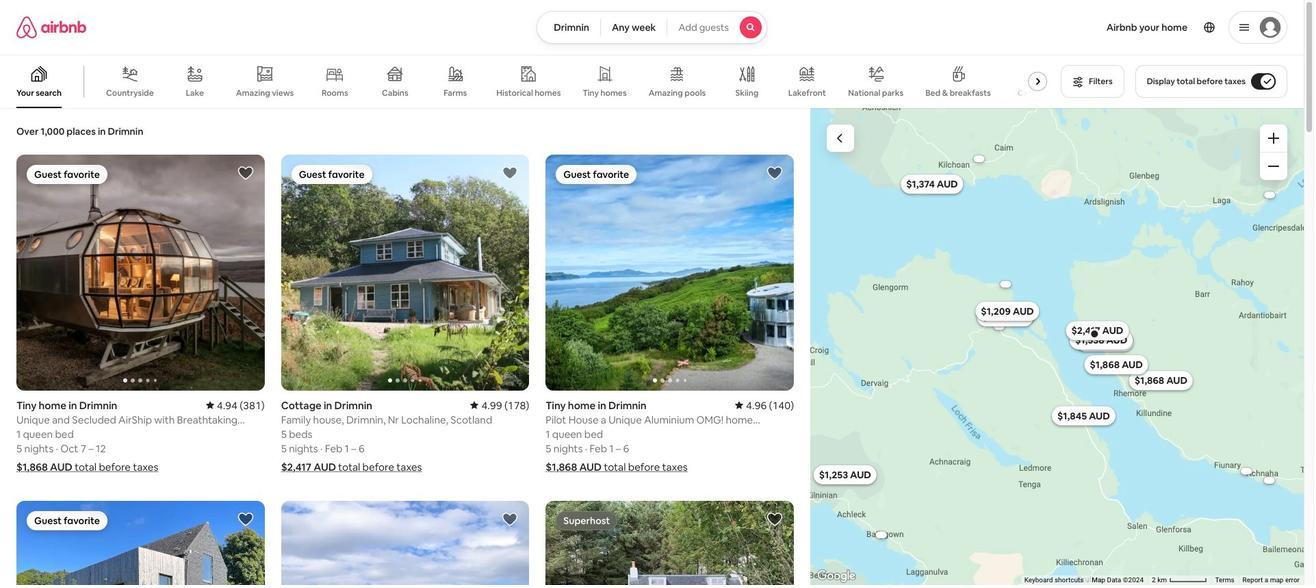 Task type: locate. For each thing, give the bounding box(es) containing it.
profile element
[[784, 0, 1288, 55]]

google image
[[814, 568, 859, 586]]

4.94 out of 5 average rating,  381 reviews image
[[206, 399, 265, 412]]

None search field
[[537, 11, 768, 44]]

group
[[0, 55, 1053, 108], [16, 155, 265, 391], [281, 155, 530, 391], [546, 155, 794, 391], [16, 501, 265, 586], [281, 501, 530, 586], [546, 501, 794, 586]]

4.96 out of 5 average rating,  140 reviews image
[[736, 399, 794, 412]]

4.99 out of 5 average rating,  178 reviews image
[[471, 399, 530, 412]]

add to wishlist: cottage in kilninian image
[[767, 511, 783, 528]]

add to wishlist: cottage in drimnin, near lochaline image
[[502, 511, 519, 528]]



Task type: describe. For each thing, give the bounding box(es) containing it.
add to wishlist: tiny home in drimnin image
[[237, 165, 254, 181]]

add to wishlist: cottage in drimnin image
[[237, 511, 254, 528]]

add to wishlist: tiny home in drimnin image
[[767, 165, 783, 181]]

the location you searched image
[[1089, 328, 1100, 339]]

add to wishlist: cottage in drimnin image
[[502, 165, 519, 181]]

google map
showing 30 stays. region
[[811, 108, 1305, 586]]

zoom out image
[[1269, 161, 1280, 172]]

zoom in image
[[1269, 133, 1280, 144]]



Task type: vqa. For each thing, say whether or not it's contained in the screenshot.
When
no



